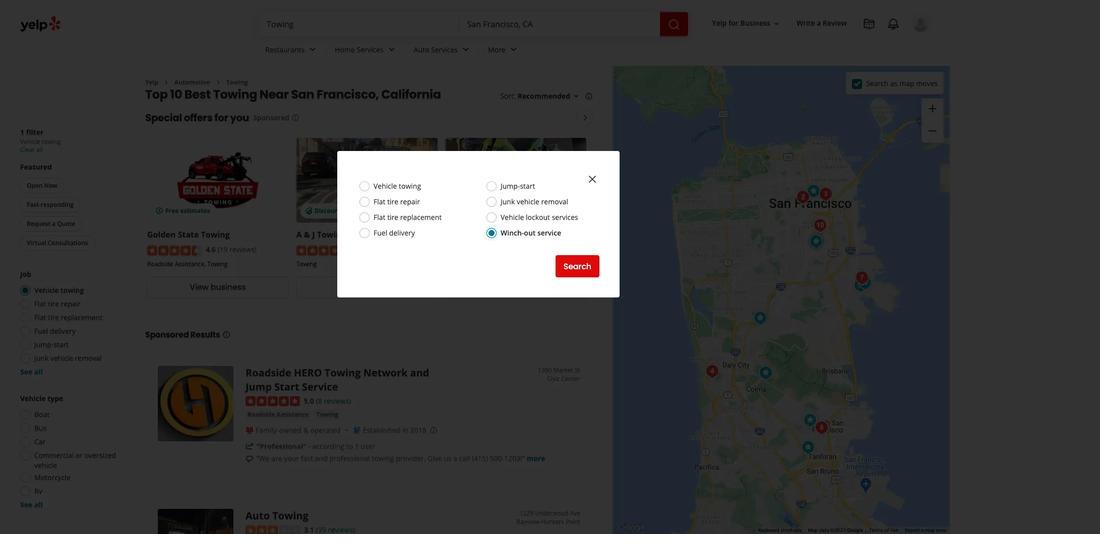 Task type: vqa. For each thing, say whether or not it's contained in the screenshot.
HIGHLIGHTS
no



Task type: describe. For each thing, give the bounding box(es) containing it.
roadside for roadside assistance
[[248, 411, 275, 420]]

request a quote
[[27, 220, 75, 228]]

2 estimates from the left
[[478, 207, 508, 216]]

"professional"
[[257, 442, 306, 452]]

2018
[[410, 426, 426, 436]]

1 horizontal spatial reviews)
[[324, 397, 351, 406]]

1 horizontal spatial roadside hero towing network and jump start service image
[[804, 182, 824, 202]]

google image
[[616, 522, 649, 535]]

auto express towing and recovery image
[[852, 268, 872, 288]]

2 free from the left
[[464, 207, 477, 216]]

1390
[[538, 366, 552, 375]]

0 vertical spatial &
[[304, 230, 310, 241]]

see all for junk vehicle removal
[[20, 368, 43, 377]]

see for rv
[[20, 501, 32, 510]]

roadside assistance link
[[246, 411, 311, 421]]

all for job
[[34, 368, 43, 377]]

0 vertical spatial reviews)
[[230, 245, 257, 255]]

1 vertical spatial roadside hero towing network and jump start service image
[[158, 366, 233, 442]]

16 chevron right v2 image
[[214, 79, 222, 87]]

1203!"
[[504, 455, 525, 464]]

search dialog
[[0, 0, 1100, 535]]

jerry's recovery & transport image
[[806, 232, 826, 252]]

option group containing vehicle type
[[17, 394, 125, 511]]

j
[[312, 230, 315, 241]]

auto towing
[[246, 510, 309, 523]]

hunters
[[541, 518, 564, 527]]

network collision image
[[756, 364, 776, 384]]

roadside for roadside assistance, towing
[[147, 260, 173, 269]]

restaurants link
[[257, 36, 327, 66]]

sponsored for sponsored
[[253, 113, 290, 123]]

1 vertical spatial junk
[[34, 354, 49, 364]]

zoom in image
[[927, 103, 939, 115]]

1 horizontal spatial 1
[[355, 442, 359, 452]]

search button
[[555, 256, 600, 278]]

automotive
[[174, 78, 210, 87]]

out
[[524, 228, 536, 238]]

hulks
[[446, 230, 469, 241]]

1 free from the left
[[165, 207, 179, 216]]

write a review link
[[793, 14, 851, 32]]

services for auto services
[[431, 45, 458, 54]]

us
[[444, 455, 452, 464]]

fast
[[301, 455, 313, 464]]

search for search
[[564, 261, 591, 273]]

service
[[302, 381, 338, 394]]

roadside hero towing network and jump start service
[[246, 366, 429, 394]]

a & j towing link
[[296, 230, 346, 241]]

results
[[190, 330, 220, 341]]

16 free estimates v2 image
[[155, 207, 163, 215]]

user
[[361, 442, 375, 452]]

yelp for 'yelp' link
[[145, 78, 158, 87]]

discounts available link
[[296, 138, 437, 223]]

virtual consultations
[[27, 239, 88, 248]]

(8
[[316, 397, 322, 406]]

open
[[27, 182, 43, 190]]

featured group
[[18, 162, 125, 253]]

sort:
[[500, 91, 516, 101]]

special offers for you
[[145, 111, 249, 125]]

towing button
[[315, 411, 340, 421]]

top 10 best towing near san francisco, california
[[145, 86, 441, 103]]

vehicle inside 1 filter vehicle towing clear all
[[20, 138, 40, 146]]

repair inside option group
[[61, 300, 81, 309]]

family-owned & operated
[[256, 426, 341, 436]]

state
[[178, 230, 199, 241]]

car
[[34, 438, 46, 447]]

junk vehicle removal inside search 'dialog'
[[501, 197, 568, 207]]

4.2 star rating image
[[296, 246, 351, 256]]

1 inside 1 filter vehicle towing clear all
[[20, 128, 24, 137]]

fast-responding
[[27, 201, 74, 209]]

16 trending v2 image
[[246, 443, 254, 451]]

flat tire repair inside search 'dialog'
[[374, 197, 420, 207]]

established
[[363, 426, 401, 436]]

of
[[884, 528, 889, 534]]

a right us
[[453, 455, 457, 464]]

clear all link
[[20, 146, 43, 154]]

now
[[44, 182, 58, 190]]

keyboard
[[758, 528, 779, 534]]

start
[[274, 381, 299, 394]]

more link
[[480, 36, 528, 66]]

map region
[[534, 50, 1051, 535]]

0 horizontal spatial flat tire repair
[[34, 300, 81, 309]]

golden state towing
[[147, 230, 230, 241]]

automotive link
[[174, 78, 210, 87]]

jump-start inside search 'dialog'
[[501, 182, 535, 191]]

established in 2018
[[363, 426, 426, 436]]

st
[[575, 366, 580, 375]]

bob jr's towing image
[[812, 419, 832, 439]]

see for junk vehicle removal
[[20, 368, 32, 377]]

roadside assistance, towing
[[147, 260, 228, 269]]

map for moves
[[899, 78, 914, 88]]

consultations
[[48, 239, 88, 248]]

are
[[271, 455, 282, 464]]

assistance,
[[175, 260, 206, 269]]

nelson's towing image
[[855, 273, 875, 293]]

golden state towing link
[[147, 230, 230, 241]]

vehicle towing inside search 'dialog'
[[374, 182, 421, 191]]

fuel delivery inside search 'dialog'
[[374, 228, 415, 238]]

removal inside search 'dialog'
[[541, 197, 568, 207]]

next image
[[580, 112, 592, 124]]

lockout
[[526, 213, 550, 222]]

special
[[145, 111, 182, 125]]

roberto's roadside rescue image
[[816, 185, 836, 205]]

you
[[230, 111, 249, 125]]

write a review
[[797, 18, 847, 28]]

vehicle type
[[20, 394, 63, 404]]

16 info v2 image for top 10 best towing near san francisco, california
[[585, 92, 593, 100]]

towing up 3.1 star rating image
[[272, 510, 309, 523]]

wilmars towing and transport image
[[810, 216, 830, 236]]

a & j towing image
[[750, 309, 770, 329]]

hulks towing link
[[446, 230, 500, 241]]

fast-
[[27, 201, 41, 209]]

commercial
[[34, 451, 74, 461]]

1 free estimates from the left
[[165, 207, 210, 216]]

error
[[936, 528, 947, 534]]

(8 reviews) link
[[316, 396, 351, 407]]

call
[[459, 455, 470, 464]]

top
[[145, 86, 168, 103]]

jump start hero image
[[702, 362, 723, 382]]

option group containing job
[[17, 270, 125, 378]]

(8 reviews)
[[316, 397, 351, 406]]

map
[[808, 528, 818, 534]]

near
[[260, 86, 289, 103]]

according
[[312, 442, 344, 452]]

auto for auto services
[[414, 45, 429, 54]]

1390 market st civic center
[[538, 366, 580, 384]]

featured
[[20, 162, 52, 172]]

family-
[[256, 426, 279, 436]]

bus
[[34, 424, 47, 434]]

services
[[552, 213, 578, 222]]

1 vertical spatial vehicle
[[50, 354, 73, 364]]

1 filter vehicle towing clear all
[[20, 128, 61, 154]]

yelp for business
[[712, 18, 770, 28]]

500-
[[490, 455, 504, 464]]

towing inside button
[[317, 411, 338, 420]]

jump- inside search 'dialog'
[[501, 182, 520, 191]]

1229 underwood ave bayview-hunters point
[[516, 510, 580, 527]]

2 free estimates from the left
[[464, 207, 508, 216]]

1 vertical spatial jump-start
[[34, 340, 69, 350]]

towing up 4.2 star rating image
[[317, 230, 346, 241]]

fast-responding button
[[20, 198, 80, 213]]

3.1 star rating image
[[246, 526, 300, 535]]

write
[[797, 18, 815, 28]]

open now
[[27, 182, 58, 190]]

jump
[[246, 381, 272, 394]]



Task type: locate. For each thing, give the bounding box(es) containing it.
tire
[[387, 197, 398, 207], [387, 213, 398, 222], [48, 300, 59, 309], [48, 313, 59, 323]]

3 24 chevron down v2 image from the left
[[460, 44, 472, 56]]

roadside inside the roadside hero towing network and jump start service
[[246, 366, 291, 380]]

restaurants
[[265, 45, 305, 54]]

vasa's towing image
[[793, 188, 813, 208]]

2 vertical spatial 16 info v2 image
[[222, 331, 230, 339]]

towing link for 1390 market st
[[315, 411, 340, 421]]

16 chevron right v2 image
[[162, 79, 170, 87]]

and for network
[[410, 366, 429, 380]]

report a map error link
[[905, 528, 947, 534]]

1 vertical spatial removal
[[75, 354, 102, 364]]

fly towing image
[[798, 438, 818, 458]]

1 horizontal spatial auto
[[414, 45, 429, 54]]

see all button up vehicle type
[[20, 368, 43, 377]]

1 vertical spatial reviews)
[[324, 397, 351, 406]]

a & j towing
[[296, 230, 346, 241]]

1 estimates from the left
[[180, 207, 210, 216]]

4.6 star rating image
[[147, 246, 202, 256]]

all
[[36, 146, 43, 154], [34, 368, 43, 377], [34, 501, 43, 510]]

0 vertical spatial start
[[520, 182, 535, 191]]

0 vertical spatial junk vehicle removal
[[501, 197, 568, 207]]

keyboard shortcuts button
[[758, 528, 802, 535]]

fuel
[[374, 228, 387, 238], [34, 327, 48, 336]]

0 horizontal spatial jump-start
[[34, 340, 69, 350]]

towing
[[42, 138, 61, 146], [399, 182, 421, 191], [61, 286, 84, 295], [372, 455, 394, 464]]

0 vertical spatial map
[[899, 78, 914, 88]]

24 chevron down v2 image inside more link
[[508, 44, 520, 56]]

towing inside search 'dialog'
[[399, 182, 421, 191]]

fuel inside search 'dialog'
[[374, 228, 387, 238]]

1 horizontal spatial junk
[[501, 197, 515, 207]]

a for request
[[52, 220, 56, 228]]

2 see all from the top
[[20, 501, 43, 510]]

all right clear
[[36, 146, 43, 154]]

notifications image
[[887, 18, 900, 30]]

sponsored down near
[[253, 113, 290, 123]]

1 horizontal spatial search
[[866, 78, 889, 88]]

(19
[[218, 245, 228, 255]]

services for home services
[[357, 45, 383, 54]]

0 horizontal spatial fuel
[[34, 327, 48, 336]]

0 vertical spatial 1
[[20, 128, 24, 137]]

all down 'rv'
[[34, 501, 43, 510]]

24 chevron down v2 image
[[307, 44, 319, 56], [386, 44, 398, 56], [460, 44, 472, 56], [508, 44, 520, 56]]

vehicle up lockout
[[517, 197, 540, 207]]

and down the "professional" - according to 1 user
[[315, 455, 328, 464]]

0 horizontal spatial services
[[357, 45, 383, 54]]

16 discount available v2 image
[[304, 207, 313, 215]]

0 vertical spatial roadside hero towing network and jump start service image
[[804, 182, 824, 202]]

roadside down 4.6 star rating image on the top of the page
[[147, 260, 173, 269]]

16 speech v2 image
[[246, 456, 254, 464]]

search inside search button
[[564, 261, 591, 273]]

1 24 chevron down v2 image from the left
[[307, 44, 319, 56]]

0 horizontal spatial and
[[315, 455, 328, 464]]

reviews) right (19
[[230, 245, 257, 255]]

0 horizontal spatial start
[[54, 340, 69, 350]]

0 horizontal spatial map
[[899, 78, 914, 88]]

discounts
[[315, 207, 344, 216]]

see all button for rv
[[20, 501, 43, 510]]

jump-
[[501, 182, 520, 191], [34, 340, 54, 350]]

review
[[823, 18, 847, 28]]

roadside hero towing network and jump start service image
[[804, 182, 824, 202], [158, 366, 233, 442]]

1 horizontal spatial vehicle towing
[[374, 182, 421, 191]]

0 vertical spatial see all
[[20, 368, 43, 377]]

sponsored results
[[145, 330, 220, 341]]

1 horizontal spatial map
[[925, 528, 935, 534]]

towing right 16 chevron right v2 icon
[[226, 78, 248, 87]]

best
[[184, 86, 211, 103]]

roadside inside button
[[248, 411, 275, 420]]

removal
[[541, 197, 568, 207], [75, 354, 102, 364]]

1 horizontal spatial free estimates link
[[446, 138, 587, 223]]

boat
[[34, 410, 50, 420]]

2 services from the left
[[431, 45, 458, 54]]

yelp left 16 chevron right v2 image
[[145, 78, 158, 87]]

1 horizontal spatial for
[[729, 18, 739, 28]]

towing link
[[226, 78, 248, 87], [315, 411, 340, 421]]

vehicle inside commercial or oversized vehicle
[[34, 461, 57, 471]]

0 horizontal spatial search
[[564, 261, 591, 273]]

1 vertical spatial junk vehicle removal
[[34, 354, 102, 364]]

auto towing link
[[246, 510, 309, 523]]

1 horizontal spatial fuel delivery
[[374, 228, 415, 238]]

16 established in v2 image
[[353, 427, 361, 435]]

for left business
[[729, 18, 739, 28]]

0 horizontal spatial vehicle towing
[[34, 286, 84, 295]]

search as map moves
[[866, 78, 938, 88]]

a inside 'request a quote' button
[[52, 220, 56, 228]]

junk up vehicle type
[[34, 354, 49, 364]]

hulks towing image
[[806, 232, 826, 252]]

auto inside "link"
[[414, 45, 429, 54]]

vehicle inside search 'dialog'
[[517, 197, 540, 207]]

for inside button
[[729, 18, 739, 28]]

business categories element
[[257, 36, 930, 66]]

towing link for top 10 best towing near san francisco, california
[[226, 78, 248, 87]]

0 vertical spatial replacement
[[400, 213, 442, 222]]

terms
[[869, 528, 883, 534]]

0 horizontal spatial yelp
[[145, 78, 158, 87]]

report a map error
[[905, 528, 947, 534]]

roadside up jump
[[246, 366, 291, 380]]

flat tire replacement
[[374, 213, 442, 222], [34, 313, 102, 323]]

2 option group from the top
[[17, 394, 125, 511]]

auto up california
[[414, 45, 429, 54]]

1 vertical spatial fuel delivery
[[34, 327, 76, 336]]

yelp for yelp for business
[[712, 18, 727, 28]]

1 left the filter
[[20, 128, 24, 137]]

roadside assistance button
[[246, 411, 311, 421]]

1 horizontal spatial replacement
[[400, 213, 442, 222]]

towing left winch-
[[471, 230, 500, 241]]

24 chevron down v2 image right restaurants on the top left
[[307, 44, 319, 56]]

delivery
[[389, 228, 415, 238], [50, 327, 76, 336]]

search image
[[668, 18, 680, 31]]

a right report
[[921, 528, 924, 534]]

16 info v2 image for special offers for you
[[292, 114, 300, 122]]

1 vertical spatial option group
[[17, 394, 125, 511]]

map for error
[[925, 528, 935, 534]]

24 chevron down v2 image right the home services
[[386, 44, 398, 56]]

hulks towing image
[[806, 232, 826, 252]]

roadside
[[147, 260, 173, 269], [246, 366, 291, 380], [248, 411, 275, 420]]

1 vertical spatial jump-
[[34, 340, 54, 350]]

towing up service
[[325, 366, 361, 380]]

free estimates link for hulks towing
[[446, 138, 587, 223]]

16 chevron down v2 image
[[772, 19, 781, 28]]

None search field
[[259, 12, 690, 36]]

-
[[308, 442, 311, 452]]

free estimates up state
[[165, 207, 210, 216]]

use
[[890, 528, 899, 534]]

a for write
[[817, 18, 821, 28]]

all for vehicle type
[[34, 501, 43, 510]]

0 horizontal spatial free estimates
[[165, 207, 210, 216]]

report
[[905, 528, 920, 534]]

professional
[[329, 455, 370, 464]]

yelp link
[[145, 78, 158, 87]]

commercial or oversized vehicle
[[34, 451, 116, 471]]

"we are your fast and professional towing provider. give us a call (415) 500-1203!" more
[[257, 455, 545, 464]]

junk inside search 'dialog'
[[501, 197, 515, 207]]

yelp left business
[[712, 18, 727, 28]]

request
[[27, 220, 51, 228]]

1 vertical spatial map
[[925, 528, 935, 534]]

a for report
[[921, 528, 924, 534]]

16 info v2 image
[[585, 92, 593, 100], [292, 114, 300, 122], [222, 331, 230, 339]]

and inside the roadside hero towing network and jump start service
[[410, 366, 429, 380]]

1 horizontal spatial services
[[431, 45, 458, 54]]

start
[[520, 182, 535, 191], [54, 340, 69, 350]]

(415)
[[472, 455, 488, 464]]

home
[[335, 45, 355, 54]]

vehicle lockout services
[[501, 213, 578, 222]]

& right owned at the left of page
[[303, 426, 309, 436]]

24 chevron down v2 image for home services
[[386, 44, 398, 56]]

home services link
[[327, 36, 406, 66]]

all up vehicle type
[[34, 368, 43, 377]]

jerry's recovery & transport image
[[806, 232, 826, 252]]

free estimates up hulks towing
[[464, 207, 508, 216]]

1 services from the left
[[357, 45, 383, 54]]

1 horizontal spatial repair
[[400, 197, 420, 207]]

a right write in the right of the page
[[817, 18, 821, 28]]

& left j
[[304, 230, 310, 241]]

free estimates link for golden state towing
[[147, 138, 288, 223]]

motorcycle
[[34, 473, 71, 483]]

1 free estimates link from the left
[[147, 138, 288, 223]]

roadside assistance
[[248, 411, 309, 420]]

group
[[922, 98, 944, 143]]

1 horizontal spatial delivery
[[389, 228, 415, 238]]

auto
[[414, 45, 429, 54], [246, 510, 270, 523]]

free right 16 free estimates v2 icon
[[165, 207, 179, 216]]

delivery inside search 'dialog'
[[389, 228, 415, 238]]

1 vertical spatial replacement
[[61, 313, 102, 323]]

golden state towing image
[[800, 411, 820, 431], [800, 411, 820, 431]]

previous image
[[556, 112, 568, 124]]

vehicle down commercial on the left of the page
[[34, 461, 57, 471]]

0 horizontal spatial removal
[[75, 354, 102, 364]]

services inside "link"
[[431, 45, 458, 54]]

0 vertical spatial yelp
[[712, 18, 727, 28]]

1 horizontal spatial sponsored
[[253, 113, 290, 123]]

and right network
[[410, 366, 429, 380]]

auto towing image
[[851, 276, 871, 296]]

towing up 4.6
[[201, 230, 230, 241]]

1 horizontal spatial flat tire replacement
[[374, 213, 442, 222]]

assistance
[[277, 411, 309, 420]]

1 horizontal spatial fuel
[[374, 228, 387, 238]]

user actions element
[[704, 13, 944, 75]]

0 vertical spatial removal
[[541, 197, 568, 207]]

as
[[890, 78, 898, 88]]

0 vertical spatial repair
[[400, 197, 420, 207]]

0 vertical spatial 16 info v2 image
[[585, 92, 593, 100]]

home services
[[335, 45, 383, 54]]

0 vertical spatial option group
[[17, 270, 125, 378]]

responding
[[41, 201, 74, 209]]

towing link down (8 reviews)
[[315, 411, 340, 421]]

see all button for junk vehicle removal
[[20, 368, 43, 377]]

1 see from the top
[[20, 368, 32, 377]]

1 vertical spatial vehicle towing
[[34, 286, 84, 295]]

0 horizontal spatial repair
[[61, 300, 81, 309]]

1 horizontal spatial and
[[410, 366, 429, 380]]

16 info v2 image down top 10 best towing near san francisco, california
[[292, 114, 300, 122]]

0 vertical spatial delivery
[[389, 228, 415, 238]]

free
[[165, 207, 179, 216], [464, 207, 477, 216]]

see all button
[[20, 368, 43, 377], [20, 501, 43, 510]]

1 right 'to'
[[355, 442, 359, 452]]

reviews) up towing button
[[324, 397, 351, 406]]

2 see from the top
[[20, 501, 32, 510]]

towing up you
[[213, 86, 257, 103]]

junk up winch-
[[501, 197, 515, 207]]

roadside hero towing network and jump start service link
[[246, 366, 429, 394]]

see all button down 'rv'
[[20, 501, 43, 510]]

free up hulks towing link
[[464, 207, 477, 216]]

4 24 chevron down v2 image from the left
[[508, 44, 520, 56]]

1 vertical spatial flat tire repair
[[34, 300, 81, 309]]

24 chevron down v2 image inside "restaurants" link
[[307, 44, 319, 56]]

©2023
[[830, 528, 846, 534]]

4.6 (19 reviews)
[[206, 245, 257, 255]]

map left error
[[925, 528, 935, 534]]

see all up vehicle type
[[20, 368, 43, 377]]

1 horizontal spatial 16 info v2 image
[[292, 114, 300, 122]]

24 chevron down v2 image inside home services link
[[386, 44, 398, 56]]

0 vertical spatial sponsored
[[253, 113, 290, 123]]

discounts available
[[315, 207, 373, 216]]

search for search as map moves
[[866, 78, 889, 88]]

info icon image
[[430, 427, 438, 435], [430, 427, 438, 435]]

1 vertical spatial see all
[[20, 501, 43, 510]]

sponsored for sponsored results
[[145, 330, 189, 341]]

0 vertical spatial all
[[36, 146, 43, 154]]

towing down 4.2 star rating image
[[296, 260, 317, 269]]

clear
[[20, 146, 35, 154]]

see all for rv
[[20, 501, 43, 510]]

24 chevron down v2 image right "auto services"
[[460, 44, 472, 56]]

auto up 3.1 star rating image
[[246, 510, 270, 523]]

map
[[899, 78, 914, 88], [925, 528, 935, 534]]

vehicle up type
[[50, 354, 73, 364]]

2 see all button from the top
[[20, 501, 43, 510]]

0 horizontal spatial flat tire replacement
[[34, 313, 102, 323]]

1 see all button from the top
[[20, 368, 43, 377]]

0 horizontal spatial for
[[214, 111, 228, 125]]

for left you
[[214, 111, 228, 125]]

1 option group from the top
[[17, 270, 125, 378]]

2 free estimates link from the left
[[446, 138, 587, 223]]

0 horizontal spatial 16 info v2 image
[[222, 331, 230, 339]]

1 vertical spatial flat tire replacement
[[34, 313, 102, 323]]

golden
[[147, 230, 176, 241]]

towing link right 16 chevron right v2 icon
[[226, 78, 248, 87]]

1 horizontal spatial jump-start
[[501, 182, 535, 191]]

1 vertical spatial fuel
[[34, 327, 48, 336]]

0 vertical spatial vehicle
[[517, 197, 540, 207]]

1 vertical spatial delivery
[[50, 327, 76, 336]]

replacement
[[400, 213, 442, 222], [61, 313, 102, 323]]

services
[[357, 45, 383, 54], [431, 45, 458, 54]]

close image
[[586, 173, 599, 185]]

yelp inside button
[[712, 18, 727, 28]]

zoom out image
[[927, 125, 939, 137]]

hero
[[294, 366, 322, 380]]

0 horizontal spatial jump-
[[34, 340, 54, 350]]

roadside for roadside hero towing network and jump start service
[[246, 366, 291, 380]]

provider.
[[396, 455, 426, 464]]

24 chevron down v2 image inside auto services "link"
[[460, 44, 472, 56]]

1 horizontal spatial jump-
[[501, 182, 520, 191]]

offers
[[184, 111, 213, 125]]

5.0
[[304, 397, 314, 406]]

0 vertical spatial jump-start
[[501, 182, 535, 191]]

0 horizontal spatial sponsored
[[145, 330, 189, 341]]

towing down (8 reviews)
[[317, 411, 338, 420]]

1 vertical spatial see all button
[[20, 501, 43, 510]]

francisco,
[[317, 86, 379, 103]]

0 vertical spatial fuel delivery
[[374, 228, 415, 238]]

0 vertical spatial search
[[866, 78, 889, 88]]

0 vertical spatial for
[[729, 18, 739, 28]]

google
[[847, 528, 863, 534]]

5 star rating image
[[246, 397, 300, 407]]

16 info v2 image right the results
[[222, 331, 230, 339]]

available
[[346, 207, 373, 216]]

view business
[[190, 282, 246, 294]]

1 vertical spatial roadside
[[246, 366, 291, 380]]

24 chevron down v2 image for auto services
[[460, 44, 472, 56]]

24 chevron down v2 image right more
[[508, 44, 520, 56]]

and for fast
[[315, 455, 328, 464]]

1 vertical spatial and
[[315, 455, 328, 464]]

replacement inside search 'dialog'
[[400, 213, 442, 222]]

1 vertical spatial towing link
[[315, 411, 340, 421]]

16 info v2 image up next image on the top of page
[[585, 92, 593, 100]]

all inside 1 filter vehicle towing clear all
[[36, 146, 43, 154]]

0 vertical spatial see all button
[[20, 368, 43, 377]]

market
[[553, 366, 573, 375]]

towing inside 1 filter vehicle towing clear all
[[42, 138, 61, 146]]

roadside up the family-
[[248, 411, 275, 420]]

0 vertical spatial jump-
[[501, 182, 520, 191]]

0 vertical spatial flat tire repair
[[374, 197, 420, 207]]

virtual consultations button
[[20, 236, 95, 251]]

2 horizontal spatial 16 info v2 image
[[585, 92, 593, 100]]

0 horizontal spatial towing link
[[226, 78, 248, 87]]

24 chevron down v2 image for restaurants
[[307, 44, 319, 56]]

junk vehicle removal up lockout
[[501, 197, 568, 207]]

jump- inside option group
[[34, 340, 54, 350]]

0 horizontal spatial delivery
[[50, 327, 76, 336]]

request a quote button
[[20, 217, 82, 232]]

repair inside search 'dialog'
[[400, 197, 420, 207]]

estimates up golden state towing link
[[180, 207, 210, 216]]

2 vertical spatial roadside
[[248, 411, 275, 420]]

0 horizontal spatial fuel delivery
[[34, 327, 76, 336]]

your
[[284, 455, 299, 464]]

towing down (19
[[207, 260, 228, 269]]

fuel delivery inside option group
[[34, 327, 76, 336]]

16 family owned v2 image
[[246, 427, 254, 435]]

quote
[[57, 220, 75, 228]]

filter
[[26, 128, 44, 137]]

1 vertical spatial 16 info v2 image
[[292, 114, 300, 122]]

option group
[[17, 270, 125, 378], [17, 394, 125, 511]]

1 horizontal spatial free estimates
[[464, 207, 508, 216]]

towing inside the roadside hero towing network and jump start service
[[325, 366, 361, 380]]

projects image
[[863, 18, 875, 30]]

search
[[866, 78, 889, 88], [564, 261, 591, 273]]

flat tire repair
[[374, 197, 420, 207], [34, 300, 81, 309]]

start inside search 'dialog'
[[520, 182, 535, 191]]

a & j towing image
[[750, 309, 770, 329]]

0 horizontal spatial junk vehicle removal
[[34, 354, 102, 364]]

vehicle
[[517, 197, 540, 207], [50, 354, 73, 364], [34, 461, 57, 471]]

junk vehicle removal
[[501, 197, 568, 207], [34, 354, 102, 364]]

1 see all from the top
[[20, 368, 43, 377]]

a inside write a review link
[[817, 18, 821, 28]]

map right as
[[899, 78, 914, 88]]

estimates up winch-
[[478, 207, 508, 216]]

1 horizontal spatial towing link
[[315, 411, 340, 421]]

0 horizontal spatial free estimates link
[[147, 138, 288, 223]]

1 vertical spatial start
[[54, 340, 69, 350]]

2 24 chevron down v2 image from the left
[[386, 44, 398, 56]]

flat tire replacement inside search 'dialog'
[[374, 213, 442, 222]]

sponsored left the results
[[145, 330, 189, 341]]

0 vertical spatial roadside
[[147, 260, 173, 269]]

a
[[296, 230, 302, 241]]

removal inside option group
[[75, 354, 102, 364]]

a left the quote
[[52, 220, 56, 228]]

"we
[[257, 455, 270, 464]]

1 vertical spatial see
[[20, 501, 32, 510]]

give
[[428, 455, 442, 464]]

junk vehicle removal up type
[[34, 354, 102, 364]]

see all down 'rv'
[[20, 501, 43, 510]]

auto for auto towing
[[246, 510, 270, 523]]

24 chevron down v2 image for more
[[508, 44, 520, 56]]

1 vertical spatial &
[[303, 426, 309, 436]]

in
[[402, 426, 409, 436]]



